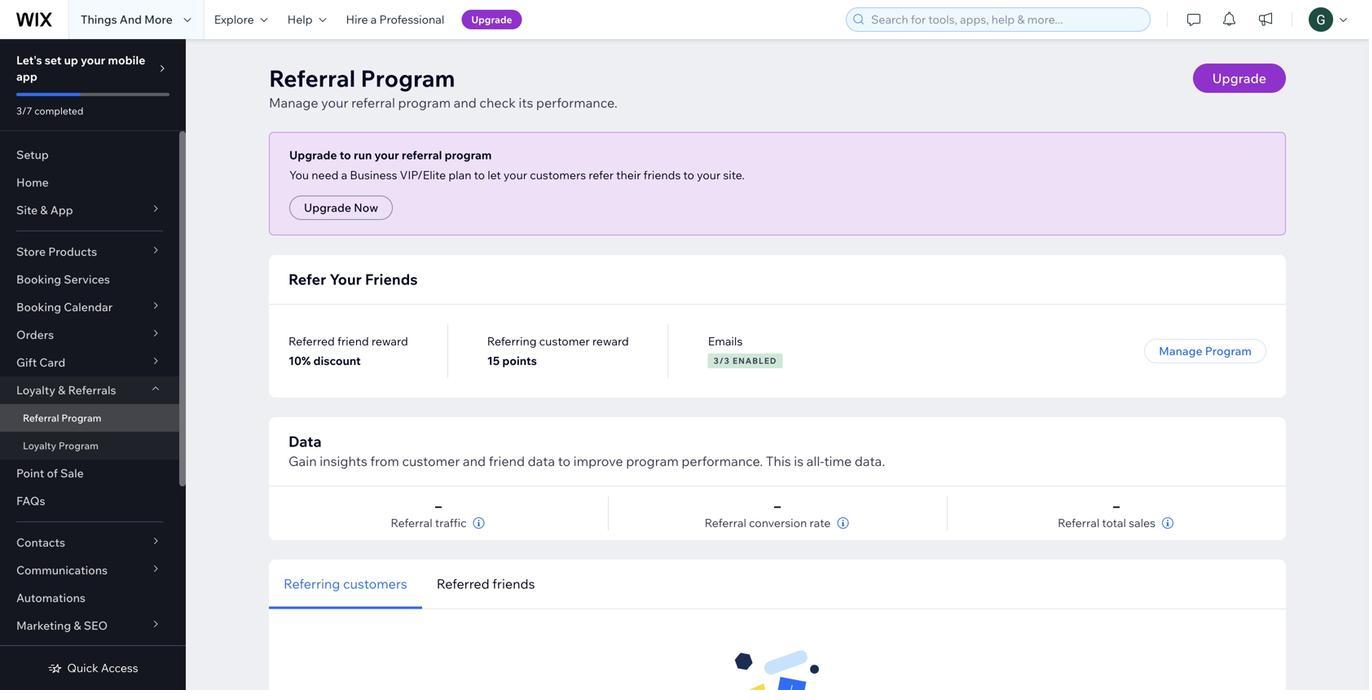 Task type: vqa. For each thing, say whether or not it's contained in the screenshot.
the Help at the left
yes



Task type: describe. For each thing, give the bounding box(es) containing it.
calendar
[[64, 300, 113, 314]]

your left site.
[[697, 168, 721, 182]]

loyalty program
[[23, 440, 99, 452]]

referred friend reward 10% discount
[[288, 334, 408, 368]]

conversion
[[749, 516, 807, 530]]

program for referral program
[[61, 412, 101, 424]]

– for total
[[1113, 498, 1120, 514]]

automations
[[16, 591, 86, 605]]

upgrade now
[[304, 200, 378, 215]]

setup link
[[0, 141, 179, 169]]

friends inside upgrade to run your referral program you need a business vip/elite plan to let your customers refer their friends to your site.
[[643, 168, 681, 182]]

program for manage program
[[1205, 344, 1252, 358]]

automations link
[[0, 584, 179, 612]]

marketing
[[16, 619, 71, 633]]

manage inside referral program manage your referral program and check its performance.
[[269, 95, 318, 111]]

1 horizontal spatial upgrade button
[[1193, 64, 1286, 93]]

Search for tools, apps, help & more... field
[[866, 8, 1145, 31]]

quick access
[[67, 661, 138, 675]]

their
[[616, 168, 641, 182]]

up
[[64, 53, 78, 67]]

referring for referring customers
[[284, 576, 340, 592]]

and inside data gain insights from customer and friend data to improve program performance. this is all-time data.
[[463, 453, 486, 469]]

customers inside upgrade to run your referral program you need a business vip/elite plan to let your customers refer their friends to your site.
[[530, 168, 586, 182]]

your right 'let'
[[504, 168, 527, 182]]

card
[[39, 355, 65, 370]]

products
[[48, 244, 97, 259]]

site & app
[[16, 203, 73, 217]]

refer
[[288, 270, 326, 288]]

point
[[16, 466, 44, 480]]

now
[[354, 200, 378, 215]]

completed
[[34, 105, 83, 117]]

referral for referral conversion rate
[[705, 516, 746, 530]]

site
[[16, 203, 38, 217]]

loyalty for loyalty program
[[23, 440, 56, 452]]

referred friends button
[[422, 559, 550, 609]]

referrals
[[68, 383, 116, 397]]

hire a professional link
[[336, 0, 454, 39]]

booking calendar
[[16, 300, 113, 314]]

gift card
[[16, 355, 65, 370]]

referring customers button
[[269, 559, 422, 609]]

referral conversion rate
[[705, 516, 831, 530]]

referred for referred friend reward 10% discount
[[288, 334, 335, 348]]

referring customer reward 15 points
[[487, 334, 629, 368]]

orders
[[16, 328, 54, 342]]

vip/elite
[[400, 168, 446, 182]]

app
[[16, 69, 37, 84]]

performance. inside referral program manage your referral program and check its performance.
[[536, 95, 618, 111]]

store products button
[[0, 238, 179, 266]]

to inside data gain insights from customer and friend data to improve program performance. this is all-time data.
[[558, 453, 570, 469]]

manage program button
[[1144, 339, 1266, 363]]

referral program link
[[0, 404, 179, 432]]

let's set up your mobile app
[[16, 53, 145, 84]]

your for set
[[81, 53, 105, 67]]

faqs link
[[0, 487, 179, 515]]

home
[[16, 175, 49, 189]]

traffic
[[435, 516, 467, 530]]

insights
[[320, 453, 367, 469]]

site & app button
[[0, 196, 179, 224]]

booking for booking services
[[16, 272, 61, 286]]

hire a professional
[[346, 12, 444, 26]]

booking calendar button
[[0, 293, 179, 321]]

performance. inside data gain insights from customer and friend data to improve program performance. this is all-time data.
[[682, 453, 763, 469]]

tab list containing referring customers
[[269, 559, 898, 609]]

loyalty for loyalty & referrals
[[16, 383, 55, 397]]

plan
[[448, 168, 471, 182]]

– for traffic
[[435, 498, 442, 514]]

gift card button
[[0, 349, 179, 376]]

program for to
[[445, 148, 492, 162]]

2 3 from the left
[[724, 356, 730, 366]]

upgrade inside upgrade to run your referral program you need a business vip/elite plan to let your customers refer their friends to your site.
[[289, 148, 337, 162]]

all-
[[806, 453, 824, 469]]

store products
[[16, 244, 97, 259]]

referral for referral traffic
[[391, 516, 432, 530]]

marketing & seo
[[16, 619, 108, 633]]

data
[[288, 432, 322, 451]]

access
[[101, 661, 138, 675]]

1 3 from the left
[[714, 356, 719, 366]]

& for site
[[40, 203, 48, 217]]

site.
[[723, 168, 745, 182]]

& for loyalty
[[58, 383, 65, 397]]

faqs
[[16, 494, 45, 508]]

contacts button
[[0, 529, 179, 557]]

communications
[[16, 563, 108, 577]]

your for to
[[374, 148, 399, 162]]

friend inside data gain insights from customer and friend data to improve program performance. this is all-time data.
[[489, 453, 525, 469]]

referring for referring customer reward 15 points
[[487, 334, 537, 348]]

total
[[1102, 516, 1126, 530]]

/
[[719, 356, 724, 366]]

more
[[144, 12, 173, 26]]

– for conversion
[[774, 498, 781, 514]]

manage program
[[1159, 344, 1252, 358]]

communications button
[[0, 557, 179, 584]]

refer
[[589, 168, 614, 182]]

seo
[[84, 619, 108, 633]]

customer inside referring customer reward 15 points
[[539, 334, 590, 348]]

friend inside referred friend reward 10% discount
[[337, 334, 369, 348]]

loyalty & referrals
[[16, 383, 116, 397]]

3/7
[[16, 105, 32, 117]]

customer inside data gain insights from customer and friend data to improve program performance. this is all-time data.
[[402, 453, 460, 469]]

your
[[329, 270, 362, 288]]

of
[[47, 466, 58, 480]]

its
[[519, 95, 533, 111]]

hire
[[346, 12, 368, 26]]



Task type: locate. For each thing, give the bounding box(es) containing it.
customers
[[530, 168, 586, 182], [343, 576, 407, 592]]

2 vertical spatial &
[[74, 619, 81, 633]]

0 vertical spatial loyalty
[[16, 383, 55, 397]]

to left site.
[[683, 168, 694, 182]]

referral left traffic in the left of the page
[[391, 516, 432, 530]]

manage
[[269, 95, 318, 111], [1159, 344, 1202, 358]]

check
[[479, 95, 516, 111]]

1 vertical spatial friend
[[489, 453, 525, 469]]

reward for referring customer reward
[[592, 334, 629, 348]]

performance. right its
[[536, 95, 618, 111]]

referral left the conversion
[[705, 516, 746, 530]]

performance.
[[536, 95, 618, 111], [682, 453, 763, 469]]

0 vertical spatial referring
[[487, 334, 537, 348]]

referral
[[269, 64, 356, 92], [23, 412, 59, 424], [391, 516, 432, 530], [705, 516, 746, 530], [1058, 516, 1100, 530]]

and
[[120, 12, 142, 26]]

& right site
[[40, 203, 48, 217]]

a
[[371, 12, 377, 26], [341, 168, 347, 182]]

referral total sales
[[1058, 516, 1156, 530]]

referral for referral total sales
[[1058, 516, 1100, 530]]

0 horizontal spatial referring
[[284, 576, 340, 592]]

loyalty & referrals button
[[0, 376, 179, 404]]

upgrade now button
[[289, 196, 393, 220]]

referral inside sidebar element
[[23, 412, 59, 424]]

enabled
[[733, 356, 777, 366]]

program up vip/elite
[[398, 95, 451, 111]]

refer your friends
[[288, 270, 418, 288]]

loyalty
[[16, 383, 55, 397], [23, 440, 56, 452]]

set
[[45, 53, 61, 67]]

1 vertical spatial referral
[[402, 148, 442, 162]]

1 vertical spatial and
[[463, 453, 486, 469]]

performance. left this
[[682, 453, 763, 469]]

0 vertical spatial program
[[398, 95, 451, 111]]

referred inside button
[[437, 576, 489, 592]]

home link
[[0, 169, 179, 196]]

referred for referred friends
[[437, 576, 489, 592]]

setup
[[16, 147, 49, 162]]

quick
[[67, 661, 98, 675]]

0 vertical spatial booking
[[16, 272, 61, 286]]

1 horizontal spatial &
[[58, 383, 65, 397]]

your right up
[[81, 53, 105, 67]]

referral down "help" button
[[269, 64, 356, 92]]

0 vertical spatial &
[[40, 203, 48, 217]]

marketing & seo button
[[0, 612, 179, 640]]

your inside referral program manage your referral program and check its performance.
[[321, 95, 348, 111]]

1 horizontal spatial reward
[[592, 334, 629, 348]]

0 vertical spatial and
[[454, 95, 477, 111]]

1 booking from the top
[[16, 272, 61, 286]]

friend
[[337, 334, 369, 348], [489, 453, 525, 469]]

– up total
[[1113, 498, 1120, 514]]

data
[[528, 453, 555, 469]]

customers left the refer
[[530, 168, 586, 182]]

and left check
[[454, 95, 477, 111]]

– up the conversion
[[774, 498, 781, 514]]

2 reward from the left
[[592, 334, 629, 348]]

0 horizontal spatial &
[[40, 203, 48, 217]]

program
[[398, 95, 451, 111], [445, 148, 492, 162], [626, 453, 679, 469]]

0 vertical spatial upgrade button
[[461, 10, 522, 29]]

referred up 10%
[[288, 334, 335, 348]]

3
[[714, 356, 719, 366], [724, 356, 730, 366]]

1 vertical spatial upgrade button
[[1193, 64, 1286, 93]]

program inside referral program link
[[61, 412, 101, 424]]

referral for referral program
[[23, 412, 59, 424]]

0 vertical spatial customer
[[539, 334, 590, 348]]

reward
[[371, 334, 408, 348], [592, 334, 629, 348]]

loyalty inside dropdown button
[[16, 383, 55, 397]]

to left run
[[340, 148, 351, 162]]

0 horizontal spatial manage
[[269, 95, 318, 111]]

program inside upgrade to run your referral program you need a business vip/elite plan to let your customers refer their friends to your site.
[[445, 148, 492, 162]]

1 horizontal spatial friend
[[489, 453, 525, 469]]

referring inside referring customer reward 15 points
[[487, 334, 537, 348]]

1 reward from the left
[[371, 334, 408, 348]]

1 horizontal spatial –
[[774, 498, 781, 514]]

booking for booking calendar
[[16, 300, 61, 314]]

0 horizontal spatial –
[[435, 498, 442, 514]]

referred inside referred friend reward 10% discount
[[288, 334, 335, 348]]

your
[[81, 53, 105, 67], [321, 95, 348, 111], [374, 148, 399, 162], [504, 168, 527, 182], [697, 168, 721, 182]]

2 booking from the top
[[16, 300, 61, 314]]

discount
[[313, 354, 361, 368]]

data.
[[855, 453, 885, 469]]

program up plan
[[445, 148, 492, 162]]

upgrade to run your referral program you need a business vip/elite plan to let your customers refer their friends to your site.
[[289, 148, 745, 182]]

2 horizontal spatial –
[[1113, 498, 1120, 514]]

– up referral traffic on the left
[[435, 498, 442, 514]]

a right hire on the left top of page
[[371, 12, 377, 26]]

improve
[[573, 453, 623, 469]]

referral program
[[23, 412, 101, 424]]

your up business
[[374, 148, 399, 162]]

0 horizontal spatial friend
[[337, 334, 369, 348]]

emails
[[708, 334, 743, 348]]

0 vertical spatial referral
[[351, 95, 395, 111]]

program for referral program manage your referral program and check its performance.
[[361, 64, 455, 92]]

0 horizontal spatial reward
[[371, 334, 408, 348]]

1 horizontal spatial referring
[[487, 334, 537, 348]]

1 vertical spatial a
[[341, 168, 347, 182]]

booking inside dropdown button
[[16, 300, 61, 314]]

gain
[[288, 453, 317, 469]]

is
[[794, 453, 804, 469]]

1 vertical spatial referred
[[437, 576, 489, 592]]

0 vertical spatial friend
[[337, 334, 369, 348]]

help button
[[278, 0, 336, 39]]

3/7 completed
[[16, 105, 83, 117]]

0 vertical spatial performance.
[[536, 95, 618, 111]]

booking services
[[16, 272, 110, 286]]

0 horizontal spatial upgrade button
[[461, 10, 522, 29]]

15
[[487, 354, 500, 368]]

1 horizontal spatial customer
[[539, 334, 590, 348]]

emails 3 / 3 enabled
[[708, 334, 777, 366]]

1 vertical spatial booking
[[16, 300, 61, 314]]

and inside referral program manage your referral program and check its performance.
[[454, 95, 477, 111]]

referred down traffic in the left of the page
[[437, 576, 489, 592]]

referral up vip/elite
[[402, 148, 442, 162]]

3 – from the left
[[1113, 498, 1120, 514]]

loyalty down gift card
[[16, 383, 55, 397]]

to right data
[[558, 453, 570, 469]]

rate
[[810, 516, 831, 530]]

& left seo
[[74, 619, 81, 633]]

data gain insights from customer and friend data to improve program performance. this is all-time data.
[[288, 432, 885, 469]]

run
[[354, 148, 372, 162]]

& for marketing
[[74, 619, 81, 633]]

referral left total
[[1058, 516, 1100, 530]]

point of sale link
[[0, 460, 179, 487]]

1 vertical spatial loyalty
[[23, 440, 56, 452]]

0 vertical spatial customers
[[530, 168, 586, 182]]

professional
[[379, 12, 444, 26]]

reward inside referred friend reward 10% discount
[[371, 334, 408, 348]]

program inside referral program manage your referral program and check its performance.
[[361, 64, 455, 92]]

referral inside referral program manage your referral program and check its performance.
[[269, 64, 356, 92]]

1 vertical spatial manage
[[1159, 344, 1202, 358]]

0 horizontal spatial referred
[[288, 334, 335, 348]]

0 horizontal spatial performance.
[[536, 95, 618, 111]]

and up traffic in the left of the page
[[463, 453, 486, 469]]

referral traffic
[[391, 516, 467, 530]]

gift
[[16, 355, 37, 370]]

0 horizontal spatial customers
[[343, 576, 407, 592]]

business
[[350, 168, 397, 182]]

friend left data
[[489, 453, 525, 469]]

0 horizontal spatial friends
[[492, 576, 535, 592]]

booking services link
[[0, 266, 179, 293]]

sidebar element
[[0, 39, 186, 690]]

program for program
[[398, 95, 451, 111]]

quick access button
[[48, 661, 138, 676]]

1 vertical spatial customer
[[402, 453, 460, 469]]

0 vertical spatial friends
[[643, 168, 681, 182]]

this
[[766, 453, 791, 469]]

0 horizontal spatial 3
[[714, 356, 719, 366]]

1 vertical spatial friends
[[492, 576, 535, 592]]

upgrade button
[[461, 10, 522, 29], [1193, 64, 1286, 93]]

customers inside "referring customers" button
[[343, 576, 407, 592]]

friends inside button
[[492, 576, 535, 592]]

0 vertical spatial a
[[371, 12, 377, 26]]

2 horizontal spatial &
[[74, 619, 81, 633]]

1 vertical spatial &
[[58, 383, 65, 397]]

referral inside upgrade to run your referral program you need a business vip/elite plan to let your customers refer their friends to your site.
[[402, 148, 442, 162]]

–
[[435, 498, 442, 514], [774, 498, 781, 514], [1113, 498, 1120, 514]]

1 horizontal spatial manage
[[1159, 344, 1202, 358]]

let's
[[16, 53, 42, 67]]

2 vertical spatial program
[[626, 453, 679, 469]]

program right improve
[[626, 453, 679, 469]]

1 – from the left
[[435, 498, 442, 514]]

referral program manage your referral program and check its performance.
[[269, 64, 618, 111]]

a right need
[[341, 168, 347, 182]]

&
[[40, 203, 48, 217], [58, 383, 65, 397], [74, 619, 81, 633]]

0 vertical spatial manage
[[269, 95, 318, 111]]

program inside loyalty program link
[[59, 440, 99, 452]]

need
[[312, 168, 339, 182]]

your up need
[[321, 95, 348, 111]]

time
[[824, 453, 852, 469]]

1 horizontal spatial performance.
[[682, 453, 763, 469]]

your inside let's set up your mobile app
[[81, 53, 105, 67]]

things and more
[[81, 12, 173, 26]]

explore
[[214, 12, 254, 26]]

booking up orders
[[16, 300, 61, 314]]

0 horizontal spatial customer
[[402, 453, 460, 469]]

orders button
[[0, 321, 179, 349]]

store
[[16, 244, 46, 259]]

1 horizontal spatial 3
[[724, 356, 730, 366]]

help
[[287, 12, 313, 26]]

referral for to
[[402, 148, 442, 162]]

1 horizontal spatial customers
[[530, 168, 586, 182]]

1 vertical spatial program
[[445, 148, 492, 162]]

points
[[502, 354, 537, 368]]

customers down referral traffic on the left
[[343, 576, 407, 592]]

reward inside referring customer reward 15 points
[[592, 334, 629, 348]]

loyalty program link
[[0, 432, 179, 460]]

loyalty up 'point'
[[23, 440, 56, 452]]

sales
[[1129, 516, 1156, 530]]

1 horizontal spatial friends
[[643, 168, 681, 182]]

friend up discount
[[337, 334, 369, 348]]

your for program
[[321, 95, 348, 111]]

tab list
[[269, 559, 898, 609]]

0 horizontal spatial referral
[[351, 95, 395, 111]]

point of sale
[[16, 466, 84, 480]]

let
[[487, 168, 501, 182]]

program inside data gain insights from customer and friend data to improve program performance. this is all-time data.
[[626, 453, 679, 469]]

to left 'let'
[[474, 168, 485, 182]]

1 vertical spatial performance.
[[682, 453, 763, 469]]

1 horizontal spatial referred
[[437, 576, 489, 592]]

things
[[81, 12, 117, 26]]

app
[[50, 203, 73, 217]]

1 horizontal spatial a
[[371, 12, 377, 26]]

manage inside button
[[1159, 344, 1202, 358]]

booking down store
[[16, 272, 61, 286]]

referring inside button
[[284, 576, 340, 592]]

2 – from the left
[[774, 498, 781, 514]]

referral
[[351, 95, 395, 111], [402, 148, 442, 162]]

1 vertical spatial referring
[[284, 576, 340, 592]]

1 horizontal spatial referral
[[402, 148, 442, 162]]

& up 'referral program'
[[58, 383, 65, 397]]

referral for program
[[351, 95, 395, 111]]

referral up loyalty program
[[23, 412, 59, 424]]

1 vertical spatial customers
[[343, 576, 407, 592]]

program inside manage program button
[[1205, 344, 1252, 358]]

reward for referred friend reward
[[371, 334, 408, 348]]

program inside referral program manage your referral program and check its performance.
[[398, 95, 451, 111]]

referral up run
[[351, 95, 395, 111]]

upgrade inside button
[[304, 200, 351, 215]]

program for loyalty program
[[59, 440, 99, 452]]

0 horizontal spatial a
[[341, 168, 347, 182]]

referred
[[288, 334, 335, 348], [437, 576, 489, 592]]

referral for referral program manage your referral program and check its performance.
[[269, 64, 356, 92]]

referral inside referral program manage your referral program and check its performance.
[[351, 95, 395, 111]]

mobile
[[108, 53, 145, 67]]

from
[[370, 453, 399, 469]]

sale
[[60, 466, 84, 480]]

0 vertical spatial referred
[[288, 334, 335, 348]]

a inside upgrade to run your referral program you need a business vip/elite plan to let your customers refer their friends to your site.
[[341, 168, 347, 182]]



